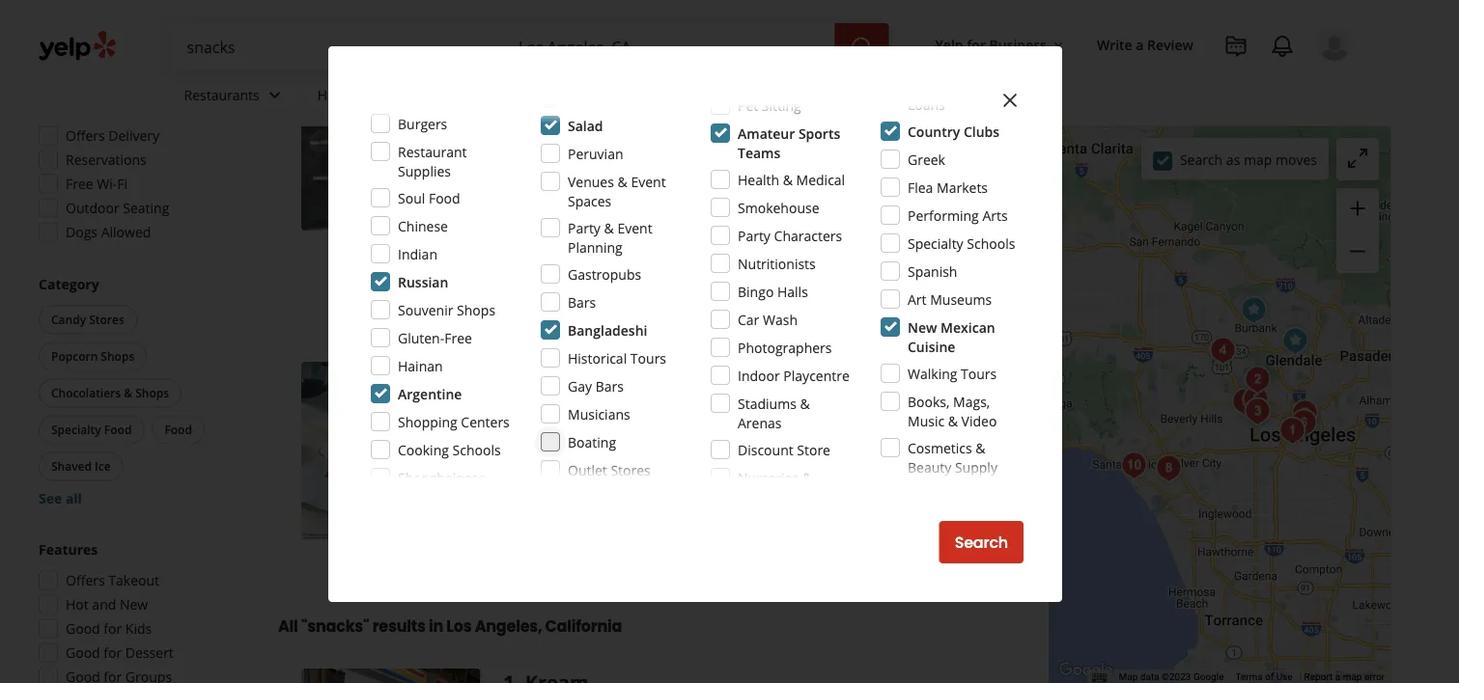 Task type: describe. For each thing, give the bounding box(es) containing it.
dessert
[[125, 645, 174, 663]]

report a map error link
[[1304, 672, 1385, 683]]

services for home services
[[359, 86, 411, 104]]

grab-and-go
[[523, 171, 602, 189]]

spanish
[[908, 262, 958, 281]]

soul food
[[398, 189, 460, 207]]

candy stores
[[51, 312, 124, 328]]

& inside juice bars & smoothies button
[[736, 115, 744, 131]]

map region
[[891, 0, 1459, 684]]

and inside "where have u been juicy?!?! i'm always slightly disappointed with smoothie/juice places because the drinks are usually way too sweet and taste like they're made of artificial syrups.…"
[[953, 220, 977, 239]]

2 until from the top
[[543, 430, 571, 449]]

popcorn shops
[[51, 349, 134, 365]]

reservations
[[66, 151, 147, 170]]

stadiums
[[738, 395, 797, 413]]

tours for historical tours
[[631, 349, 666, 368]]

chocolatiers & shops button
[[39, 380, 182, 409]]

cream for 1st ice cream & frozen yogurt "link" from the bottom
[[527, 401, 565, 417]]

supply
[[955, 458, 998, 477]]

previous image for second slideshow element from the bottom
[[309, 130, 332, 153]]

gay
[[568, 377, 592, 396]]

restaurant supplies
[[398, 142, 467, 180]]

1 slideshow element from the top
[[301, 52, 480, 231]]

sitting
[[762, 96, 801, 114]]

food for specialty food
[[104, 423, 132, 438]]

map data ©2023 google
[[1119, 672, 1224, 683]]

spaces
[[568, 192, 612, 210]]

shopping
[[398, 413, 458, 431]]

2 ice cream & frozen yogurt link from the top
[[504, 400, 664, 419]]

cream for 2nd ice cream & frozen yogurt "link" from the bottom
[[527, 115, 565, 131]]

markets
[[937, 178, 988, 197]]

stadiums & arenas
[[738, 395, 810, 432]]

seating
[[123, 199, 169, 218]]

been
[[630, 201, 664, 219]]

user actions element
[[920, 24, 1379, 143]]

cosmetics
[[908, 439, 972, 457]]

kaminari gyoza bar image
[[1285, 404, 1324, 443]]

shanghainese
[[398, 469, 486, 487]]

8:00
[[575, 430, 602, 449]]

popcorn
[[51, 349, 98, 365]]

2 slideshow element from the top
[[301, 363, 480, 542]]

auto services link
[[453, 70, 595, 126]]

stores for candy stores
[[89, 312, 124, 328]]

moves
[[1276, 150, 1317, 169]]

2 ice cream & frozen yogurt button from the top
[[504, 400, 664, 419]]

& inside chocolatiers & shops button
[[124, 386, 132, 402]]

a for report
[[1336, 672, 1341, 683]]

amateur
[[738, 124, 795, 142]]

pm inside group
[[167, 103, 187, 121]]

results
[[372, 616, 426, 638]]

syrups.…"
[[741, 240, 802, 258]]

supplies
[[398, 162, 451, 180]]

0 horizontal spatial 88 hotdog & juicy image
[[301, 52, 480, 231]]

gluten-
[[398, 329, 445, 347]]

for for business
[[967, 35, 986, 54]]

yogurt for second ice cream & frozen yogurt button from the bottom of the page
[[622, 115, 660, 131]]

5:02 pm
[[136, 103, 187, 121]]

seating
[[573, 286, 614, 302]]

because
[[665, 220, 717, 239]]

photographers
[[738, 339, 832, 357]]

specialty for specialty schools
[[908, 234, 964, 253]]

shops for popcorn shops
[[101, 349, 134, 365]]

have
[[579, 201, 613, 219]]

group containing category
[[35, 275, 240, 509]]

auto
[[468, 86, 498, 104]]

mags,
[[953, 393, 990, 411]]

discount
[[738, 441, 794, 459]]

and-
[[558, 171, 587, 189]]

art
[[908, 290, 927, 309]]

amateur sports teams
[[738, 124, 841, 162]]

disappointed
[[839, 201, 922, 219]]

pet sitting
[[738, 96, 801, 114]]

"where
[[525, 201, 575, 219]]

they're
[[584, 240, 628, 258]]

with
[[926, 201, 953, 219]]

specialty schools
[[908, 234, 1015, 253]]

indoor playcentre
[[738, 367, 850, 385]]

cosmetics & beauty supply
[[908, 439, 998, 477]]

outdoor for outdoor seating
[[523, 286, 570, 302]]

2 vertical spatial pm
[[605, 430, 626, 449]]

takeout inside group
[[108, 572, 159, 591]]

review
[[1148, 35, 1194, 54]]

1 until from the top
[[543, 144, 571, 162]]

los
[[446, 616, 472, 638]]

business categories element
[[169, 70, 1352, 126]]

country
[[908, 122, 960, 141]]

bhan kanom thai image
[[1239, 361, 1277, 399]]

candy stores button
[[39, 306, 137, 335]]

ice for 2nd ice cream & frozen yogurt "link" from the bottom
[[507, 115, 524, 131]]

car
[[738, 311, 759, 329]]

ice cream & frozen yogurt for second ice cream & frozen yogurt button from the bottom of the page
[[507, 115, 660, 131]]

good for dessert
[[66, 645, 174, 663]]

peruvian
[[568, 144, 623, 163]]

event for venues & event spaces
[[631, 172, 666, 191]]

google image
[[1054, 659, 1118, 684]]

food for soul food
[[429, 189, 460, 207]]

argentine
[[398, 385, 462, 403]]

16 checkmark v2 image
[[710, 286, 725, 301]]

expand map image
[[1346, 147, 1370, 170]]

way
[[859, 220, 884, 239]]

wash
[[763, 311, 798, 329]]

stores for outlet stores
[[611, 461, 651, 480]]

katsu sando image
[[1286, 395, 1324, 433]]

home services
[[318, 86, 411, 104]]

& right health on the right of page
[[783, 170, 793, 189]]

& inside stadiums & arenas
[[800, 395, 810, 413]]

venues & event spaces
[[568, 172, 666, 210]]

0 horizontal spatial new
[[120, 596, 148, 615]]

event for party & event planning
[[618, 219, 653, 237]]

1 horizontal spatial takeout
[[729, 286, 775, 302]]

ice cream & frozen yogurt for 2nd ice cream & frozen yogurt button from the top of the page
[[507, 401, 660, 417]]

juice bars & smoothies link
[[672, 114, 812, 133]]

write a review
[[1097, 35, 1194, 54]]

salad
[[568, 116, 603, 135]]

museums
[[930, 290, 992, 309]]

services for auto services
[[502, 86, 553, 104]]

flavor factory candy image
[[1276, 322, 1315, 361]]

see
[[39, 490, 62, 509]]

write a review link
[[1089, 27, 1202, 62]]

like
[[559, 240, 581, 258]]

food button
[[152, 416, 205, 445]]

shops for souvenir shops
[[457, 301, 496, 319]]

hot dogs link
[[820, 114, 880, 133]]

shaved
[[51, 459, 92, 475]]

until 10:00 pm
[[543, 144, 633, 162]]

dairy queen/orange julius treat ctr image inside map region
[[1235, 291, 1273, 330]]

$$$
[[153, 13, 173, 29]]

of inside "where have u been juicy?!?! i'm always slightly disappointed with smoothie/juice places because the drinks are usually way too sweet and taste like they're made of artificial syrups.…"
[[671, 240, 684, 258]]

all
[[66, 490, 82, 509]]

0 horizontal spatial free
[[66, 175, 93, 194]]

burgers
[[398, 114, 447, 133]]

cooking schools
[[398, 441, 501, 459]]

16 healthy dining v2 image
[[626, 173, 642, 188]]

search image
[[851, 36, 874, 59]]

centers
[[461, 413, 510, 431]]

88 hotdog & juicy image
[[1239, 393, 1277, 431]]

wi-
[[97, 175, 117, 194]]

group containing 5:02 pm
[[33, 71, 240, 248]]

yelp for business
[[936, 35, 1047, 54]]

schools for cooking schools
[[453, 441, 501, 459]]

dogs allowed
[[66, 224, 151, 242]]

1 vertical spatial bars
[[568, 293, 596, 311]]

for for dessert
[[104, 645, 122, 663]]

allowed
[[101, 224, 151, 242]]

venues
[[568, 172, 614, 191]]



Task type: vqa. For each thing, say whether or not it's contained in the screenshot.
Password password field
no



Task type: locate. For each thing, give the bounding box(es) containing it.
2 next image from the top
[[449, 441, 473, 464]]

0 vertical spatial event
[[631, 172, 666, 191]]

"where have u been juicy?!?! i'm always slightly disappointed with smoothie/juice places because the drinks are usually way too sweet and taste like they're made of artificial syrups.…"
[[525, 201, 977, 258]]

offers for offers delivery
[[66, 127, 105, 145]]

0 horizontal spatial food
[[104, 423, 132, 438]]

schools for specialty schools
[[967, 234, 1015, 253]]

0 horizontal spatial takeout
[[108, 572, 159, 591]]

event up been
[[631, 172, 666, 191]]

0 vertical spatial dairy queen/orange julius treat ctr image
[[1235, 291, 1273, 330]]

schools down arts
[[967, 234, 1015, 253]]

business
[[990, 35, 1047, 54]]

new up kids
[[120, 596, 148, 615]]

1 frozen from the top
[[580, 115, 619, 131]]

1 vertical spatial dairy queen/orange julius treat ctr image
[[301, 363, 480, 542]]

0 vertical spatial schools
[[967, 234, 1015, 253]]

taste
[[525, 240, 556, 258]]

1 horizontal spatial hot
[[824, 115, 845, 131]]

a right write
[[1136, 35, 1144, 54]]

ice cream & frozen yogurt up until 10:00 pm on the top of page
[[507, 115, 660, 131]]

0 vertical spatial ice cream & frozen yogurt button
[[504, 114, 664, 133]]

0 horizontal spatial dairy queen/orange julius treat ctr image
[[301, 363, 480, 542]]

good for kids
[[66, 621, 152, 639]]

new up cuisine
[[908, 318, 937, 337]]

outdoor down the taste
[[523, 286, 570, 302]]

$$$$
[[198, 13, 224, 29]]

indian
[[398, 245, 438, 263]]

0 vertical spatial frozen
[[580, 115, 619, 131]]

outdoor seating
[[523, 286, 614, 302]]

next image for the left the dairy queen/orange julius treat ctr image
[[449, 441, 473, 464]]

and
[[953, 220, 977, 239], [92, 596, 116, 615]]

characters
[[774, 226, 842, 245]]

1 vertical spatial takeout
[[108, 572, 159, 591]]

historical
[[568, 349, 627, 368]]

1 services from the left
[[359, 86, 411, 104]]

shopping centers
[[398, 413, 510, 431]]

ice cream & frozen yogurt link up until 10:00 pm on the top of page
[[504, 114, 664, 133]]

2 vertical spatial bars
[[596, 377, 624, 396]]

ctr
[[822, 363, 852, 389]]

good for good for dessert
[[66, 645, 100, 663]]

search down supply
[[955, 532, 1008, 554]]

0 vertical spatial yogurt
[[622, 115, 660, 131]]

data
[[1141, 672, 1160, 683]]

1 vertical spatial until
[[543, 430, 571, 449]]

0 horizontal spatial tours
[[631, 349, 666, 368]]

1 vertical spatial free
[[445, 329, 472, 347]]

1 vertical spatial of
[[1265, 672, 1274, 683]]

boating
[[568, 433, 616, 452]]

takeout up hot and new
[[108, 572, 159, 591]]

for right yelp
[[967, 35, 986, 54]]

& up supply
[[976, 439, 986, 457]]

a right report
[[1336, 672, 1341, 683]]

1 vertical spatial next image
[[449, 441, 473, 464]]

1 horizontal spatial schools
[[967, 234, 1015, 253]]

wow choripan image
[[1237, 381, 1275, 420]]

offers delivery
[[66, 127, 159, 145]]

levain bakery - larchmont village image
[[1226, 383, 1265, 422]]

yogurt for 2nd ice cream & frozen yogurt button from the top of the page
[[622, 401, 660, 417]]

search for search
[[955, 532, 1008, 554]]

outdoor down free wi-fi
[[66, 199, 119, 218]]

cream up open until 8:00 pm
[[527, 401, 565, 417]]

0 vertical spatial stores
[[89, 312, 124, 328]]

& down pet
[[736, 115, 744, 131]]

hot for hot and new
[[66, 596, 89, 615]]

new inside the new mexican cuisine
[[908, 318, 937, 337]]

ice cream & frozen yogurt
[[507, 115, 660, 131], [507, 401, 660, 417]]

1 vertical spatial a
[[1336, 672, 1341, 683]]

and left arts
[[953, 220, 977, 239]]

1 horizontal spatial and
[[953, 220, 977, 239]]

2 vertical spatial for
[[104, 645, 122, 663]]

restaurants link
[[169, 70, 302, 126]]

1 ice cream & frozen yogurt from the top
[[507, 115, 660, 131]]

1 horizontal spatial new
[[908, 318, 937, 337]]

tours
[[631, 349, 666, 368], [961, 365, 997, 383]]

order
[[926, 284, 969, 305]]

ice cream & frozen yogurt button
[[504, 114, 664, 133], [504, 400, 664, 419]]

of down the because
[[671, 240, 684, 258]]

kids
[[125, 621, 152, 639]]

cream down 24 chevron down v2 icon
[[527, 115, 565, 131]]

close image
[[999, 89, 1022, 112]]

gardening
[[738, 488, 804, 507]]

& down indoor playcentre
[[800, 395, 810, 413]]

1 vertical spatial for
[[104, 621, 122, 639]]

zoom out image
[[1346, 240, 1370, 263]]

food inside search dialog
[[429, 189, 460, 207]]

0 vertical spatial cream
[[527, 115, 565, 131]]

notifications image
[[1271, 35, 1294, 58]]

1 vertical spatial 88 hotdog & juicy image
[[1239, 393, 1277, 431]]

1 vertical spatial schools
[[453, 441, 501, 459]]

slideshow element
[[301, 52, 480, 231], [301, 363, 480, 542]]

cream
[[527, 115, 565, 131], [527, 401, 565, 417]]

dogs right sports
[[848, 115, 876, 131]]

video
[[962, 412, 997, 430]]

1 horizontal spatial tours
[[961, 365, 997, 383]]

1 horizontal spatial services
[[502, 86, 553, 104]]

0 horizontal spatial search
[[955, 532, 1008, 554]]

dogs inside button
[[848, 115, 876, 131]]

0 horizontal spatial a
[[1136, 35, 1144, 54]]

map
[[1244, 150, 1272, 169], [1343, 672, 1362, 683]]

in
[[429, 616, 443, 638]]

ice cream & frozen yogurt link down gay
[[504, 400, 664, 419]]

1 ice cream & frozen yogurt link from the top
[[504, 114, 664, 133]]

1 horizontal spatial outdoor
[[523, 286, 570, 302]]

food inside button
[[104, 423, 132, 438]]

drinks
[[745, 220, 784, 239]]

1 vertical spatial cream
[[527, 401, 565, 417]]

& inside party & event planning
[[604, 219, 614, 237]]

pm right 5:02
[[167, 103, 187, 121]]

& down gay
[[568, 401, 577, 417]]

1 horizontal spatial 88 hotdog & juicy image
[[1239, 393, 1277, 431]]

candy
[[51, 312, 86, 328]]

16 info v2 image
[[425, 1, 441, 17]]

loans
[[908, 95, 945, 113]]

as
[[1226, 150, 1240, 169]]

kream image
[[1273, 412, 1312, 451]]

stores inside button
[[89, 312, 124, 328]]

go
[[587, 171, 602, 189]]

party for party & event planning
[[568, 219, 601, 237]]

shops inside search dialog
[[457, 301, 496, 319]]

event up made
[[618, 219, 653, 237]]

stores right outlet
[[611, 461, 651, 480]]

1 vertical spatial specialty
[[51, 423, 101, 438]]

group
[[33, 71, 240, 248], [1337, 188, 1379, 273], [35, 275, 240, 509], [33, 541, 240, 684]]

info icon image
[[742, 172, 758, 187], [742, 172, 758, 187]]

2 vertical spatial ice
[[95, 459, 111, 475]]

shops up food 'button'
[[135, 386, 169, 402]]

1 horizontal spatial search
[[1180, 150, 1223, 169]]

1 vertical spatial dogs
[[66, 224, 98, 242]]

treat
[[766, 363, 817, 389]]

party inside party & event planning
[[568, 219, 601, 237]]

1 vertical spatial previous image
[[309, 441, 332, 464]]

stores inside search dialog
[[611, 461, 651, 480]]

0 vertical spatial pm
[[167, 103, 187, 121]]

services left 24 chevron down v2 icon
[[502, 86, 553, 104]]

gay bars
[[568, 377, 624, 396]]

dogs down outdoor seating
[[66, 224, 98, 242]]

& inside cosmetics & beauty supply
[[976, 439, 986, 457]]

free inside search dialog
[[445, 329, 472, 347]]

terms
[[1236, 672, 1263, 683]]

ice cream & frozen yogurt button down gay
[[504, 400, 664, 419]]

party for party characters
[[738, 226, 771, 245]]

0 vertical spatial ice cream & frozen yogurt link
[[504, 114, 664, 133]]

smokehouse
[[738, 198, 820, 217]]

1 previous image from the top
[[309, 130, 332, 153]]

tours for walking tours
[[961, 365, 997, 383]]

1 vertical spatial outdoor
[[523, 286, 570, 302]]

previous image
[[309, 130, 332, 153], [309, 441, 332, 464]]

next image right burgers
[[449, 130, 473, 153]]

& inside nurseries & gardening
[[802, 469, 812, 487]]

1 vertical spatial pm
[[613, 144, 633, 162]]

ice for 1st ice cream & frozen yogurt "link" from the bottom
[[507, 401, 524, 417]]

event inside party & event planning
[[618, 219, 653, 237]]

1 vertical spatial event
[[618, 219, 653, 237]]

0 vertical spatial until
[[543, 144, 571, 162]]

projects image
[[1225, 35, 1248, 58]]

specialty
[[908, 234, 964, 253], [51, 423, 101, 438]]

1 horizontal spatial stores
[[611, 461, 651, 480]]

2 vertical spatial shops
[[135, 386, 169, 402]]

free down the souvenir shops
[[445, 329, 472, 347]]

1 horizontal spatial party
[[738, 226, 771, 245]]

bars down historical tours
[[596, 377, 624, 396]]

2 offers from the top
[[66, 572, 105, 591]]

start order link
[[868, 273, 988, 315]]

1 offers from the top
[[66, 127, 105, 145]]

10:00
[[575, 144, 610, 162]]

bingo
[[738, 283, 774, 301]]

1 horizontal spatial dogs
[[848, 115, 876, 131]]

0 horizontal spatial schools
[[453, 441, 501, 459]]

0 vertical spatial offers
[[66, 127, 105, 145]]

hot dogs
[[824, 115, 876, 131]]

specialty up spanish
[[908, 234, 964, 253]]

0 horizontal spatial shops
[[101, 349, 134, 365]]

more link
[[805, 240, 841, 258]]

5:02
[[136, 103, 163, 121]]

outdoor for outdoor seating
[[66, 199, 119, 218]]

are
[[788, 220, 808, 239]]

0 vertical spatial good
[[66, 621, 100, 639]]

party down always
[[738, 226, 771, 245]]

1 horizontal spatial shops
[[135, 386, 169, 402]]

24 chevron down v2 image
[[557, 83, 580, 107]]

dairy
[[504, 363, 555, 389]]

map left error
[[1343, 672, 1362, 683]]

i'm
[[723, 201, 742, 219]]

map right as
[[1244, 150, 1272, 169]]

1 horizontal spatial of
[[1265, 672, 1274, 683]]

food inside 'button'
[[165, 423, 192, 438]]

offers
[[66, 127, 105, 145], [66, 572, 105, 591]]

sunny blue image
[[1115, 447, 1154, 485], [1150, 450, 1188, 488]]

hot inside group
[[66, 596, 89, 615]]

of left use
[[1265, 672, 1274, 683]]

frozen for 1st ice cream & frozen yogurt "link" from the bottom
[[580, 401, 619, 417]]

outlet
[[568, 461, 607, 480]]

offers up reservations
[[66, 127, 105, 145]]

0 vertical spatial a
[[1136, 35, 1144, 54]]

search for search as map moves
[[1180, 150, 1223, 169]]

hot inside button
[[824, 115, 845, 131]]

free left wi-
[[66, 175, 93, 194]]

schools down centers
[[453, 441, 501, 459]]

next image for left 88 hotdog & juicy image
[[449, 130, 473, 153]]

1 vertical spatial stores
[[611, 461, 651, 480]]

good down good for kids
[[66, 645, 100, 663]]

0 vertical spatial and
[[953, 220, 977, 239]]

soul
[[398, 189, 425, 207]]

frozen down gay bars
[[580, 401, 619, 417]]

specialty up shaved
[[51, 423, 101, 438]]

0 horizontal spatial specialty
[[51, 423, 101, 438]]

None search field
[[171, 23, 893, 70]]

frozen up peruvian
[[580, 115, 619, 131]]

yogurt left juice
[[622, 115, 660, 131]]

juice bars & smoothies button
[[672, 114, 812, 133]]

next image down shopping centers
[[449, 441, 473, 464]]

1 vertical spatial ice cream & frozen yogurt link
[[504, 400, 664, 419]]

0 vertical spatial map
[[1244, 150, 1272, 169]]

for for kids
[[104, 621, 122, 639]]

map for moves
[[1244, 150, 1272, 169]]

for
[[967, 35, 986, 54], [104, 621, 122, 639], [104, 645, 122, 663]]

event inside venues & event spaces
[[631, 172, 666, 191]]

bars for juice
[[707, 115, 733, 131]]

day
[[990, 76, 1012, 94]]

0 vertical spatial 88 hotdog & juicy image
[[301, 52, 480, 231]]

& right go
[[618, 172, 628, 191]]

1 vertical spatial search
[[955, 532, 1008, 554]]

0 horizontal spatial and
[[92, 596, 116, 615]]

1 vertical spatial hot
[[66, 596, 89, 615]]

1 cream from the top
[[527, 115, 565, 131]]

0 vertical spatial free
[[66, 175, 93, 194]]

search inside search button
[[955, 532, 1008, 554]]

previous image for first slideshow element from the bottom of the page
[[309, 441, 332, 464]]

grab-
[[523, 171, 558, 189]]

offers up hot and new
[[66, 572, 105, 591]]

ice up open in the bottom left of the page
[[507, 401, 524, 417]]

party up planning
[[568, 219, 601, 237]]

1 horizontal spatial free
[[445, 329, 472, 347]]

food
[[429, 189, 460, 207], [104, 423, 132, 438], [165, 423, 192, 438]]

1 horizontal spatial dairy queen/orange julius treat ctr image
[[1235, 291, 1273, 330]]

dairy queen/orange julius treat ctr image
[[1235, 291, 1273, 330], [301, 363, 480, 542]]

0 vertical spatial for
[[967, 35, 986, 54]]

1 ice cream & frozen yogurt button from the top
[[504, 114, 664, 133]]

for down hot and new
[[104, 621, 122, 639]]

bars for gay
[[596, 377, 624, 396]]

0 horizontal spatial services
[[359, 86, 411, 104]]

0 vertical spatial search
[[1180, 150, 1223, 169]]

0 vertical spatial slideshow element
[[301, 52, 480, 231]]

search left as
[[1180, 150, 1223, 169]]

0 horizontal spatial dogs
[[66, 224, 98, 242]]

offers for offers takeout
[[66, 572, 105, 591]]

bars inside juice bars & smoothies button
[[707, 115, 733, 131]]

stores right candy
[[89, 312, 124, 328]]

ice down auto services
[[507, 115, 524, 131]]

1 horizontal spatial food
[[165, 423, 192, 438]]

delivery
[[108, 127, 159, 145]]

until left the '8:00'
[[543, 430, 571, 449]]

1 vertical spatial and
[[92, 596, 116, 615]]

0 horizontal spatial stores
[[89, 312, 124, 328]]

& down the store
[[802, 469, 812, 487]]

good down hot and new
[[66, 621, 100, 639]]

1 horizontal spatial a
[[1336, 672, 1341, 683]]

julius
[[708, 363, 761, 389]]

24 chevron down v2 image
[[263, 83, 287, 107]]

1 vertical spatial shops
[[101, 349, 134, 365]]

artificial
[[687, 240, 737, 258]]

takeout up the car
[[729, 286, 775, 302]]

outdoor
[[66, 199, 119, 218], [523, 286, 570, 302]]

shops
[[457, 301, 496, 319], [101, 349, 134, 365], [135, 386, 169, 402]]

queen/orange
[[560, 363, 703, 389]]

tours down "bangladeshi"
[[631, 349, 666, 368]]

1 vertical spatial frozen
[[580, 401, 619, 417]]

store
[[797, 441, 831, 459]]

start order
[[886, 284, 969, 305]]

16 chevron down v2 image
[[1051, 37, 1066, 53]]

a for write
[[1136, 35, 1144, 54]]

0 vertical spatial ice
[[507, 115, 524, 131]]

gastropubs
[[568, 265, 642, 283]]

0 horizontal spatial of
[[671, 240, 684, 258]]

& right chocolatiers
[[124, 386, 132, 402]]

made
[[632, 240, 668, 258]]

0 vertical spatial bars
[[707, 115, 733, 131]]

new mexican cuisine
[[908, 318, 995, 356]]

frozen for 2nd ice cream & frozen yogurt "link" from the bottom
[[580, 115, 619, 131]]

0 vertical spatial hot
[[824, 115, 845, 131]]

and up good for kids
[[92, 596, 116, 615]]

and inside group
[[92, 596, 116, 615]]

koreatown
[[887, 115, 956, 133]]

nurseries
[[738, 469, 799, 487]]

2 ice cream & frozen yogurt from the top
[[507, 401, 660, 417]]

yogurt down queen/orange
[[622, 401, 660, 417]]

restaurant
[[398, 142, 467, 161]]

hot
[[824, 115, 845, 131], [66, 596, 89, 615]]

0 vertical spatial specialty
[[908, 234, 964, 253]]

tours up mags,
[[961, 365, 997, 383]]

zoom in image
[[1346, 197, 1370, 220]]

1 vertical spatial ice cream & frozen yogurt button
[[504, 400, 664, 419]]

mexican
[[941, 318, 995, 337]]

0 vertical spatial next image
[[449, 130, 473, 153]]

party characters
[[738, 226, 842, 245]]

for down good for kids
[[104, 645, 122, 663]]

1 vertical spatial yogurt
[[622, 401, 660, 417]]

1 vertical spatial new
[[120, 596, 148, 615]]

good for good for kids
[[66, 621, 100, 639]]

performing
[[908, 206, 979, 225]]

bars down gastropubs
[[568, 293, 596, 311]]

specialty food
[[51, 423, 132, 438]]

& down 24 chevron down v2 icon
[[568, 115, 577, 131]]

beauty
[[908, 458, 952, 477]]

yogurt
[[622, 115, 660, 131], [622, 401, 660, 417]]

fi
[[117, 175, 128, 194]]

2 yogurt from the top
[[622, 401, 660, 417]]

free wi-fi
[[66, 175, 128, 194]]

88 hotdog & juicy image
[[301, 52, 480, 231], [1239, 393, 1277, 431]]

ice right shaved
[[95, 459, 111, 475]]

group containing features
[[33, 541, 240, 684]]

1 vertical spatial ice cream & frozen yogurt
[[507, 401, 660, 417]]

2 horizontal spatial food
[[429, 189, 460, 207]]

keyboard shortcuts image
[[1092, 674, 1107, 683]]

0 vertical spatial of
[[671, 240, 684, 258]]

map for error
[[1343, 672, 1362, 683]]

shops up chocolatiers & shops at the bottom left of the page
[[101, 349, 134, 365]]

hot for hot dogs
[[824, 115, 845, 131]]

specialty inside search dialog
[[908, 234, 964, 253]]

restaurants
[[184, 86, 260, 104]]

greek
[[908, 150, 946, 169]]

1 good from the top
[[66, 621, 100, 639]]

search dialog
[[0, 0, 1459, 684]]

services inside "link"
[[502, 86, 553, 104]]

1 yogurt from the top
[[622, 115, 660, 131]]

& left video
[[948, 412, 958, 430]]

pm right the '8:00'
[[605, 430, 626, 449]]

ice cream & frozen yogurt button up until 10:00 pm on the top of page
[[504, 114, 664, 133]]

flea markets
[[908, 178, 988, 197]]

shops up gluten-free
[[457, 301, 496, 319]]

0 vertical spatial ice cream & frozen yogurt
[[507, 115, 660, 131]]

mario kart snack station image
[[1204, 332, 1242, 370]]

2 previous image from the top
[[309, 441, 332, 464]]

0 vertical spatial dogs
[[848, 115, 876, 131]]

cuisine
[[908, 338, 956, 356]]

next image
[[449, 130, 473, 153], [449, 441, 473, 464]]

& up they're
[[604, 219, 614, 237]]

until up the grab-and-go
[[543, 144, 571, 162]]

country clubs
[[908, 122, 1000, 141]]

for inside button
[[967, 35, 986, 54]]

2 frozen from the top
[[580, 401, 619, 417]]

health & medical
[[738, 170, 845, 189]]

bars right juice
[[707, 115, 733, 131]]

pm up 16 healthy dining v2 image
[[613, 144, 633, 162]]

healthy dining
[[645, 171, 736, 189]]

home services link
[[302, 70, 453, 126]]

2 cream from the top
[[527, 401, 565, 417]]

juicy?!?!
[[667, 201, 720, 219]]

& inside venues & event spaces
[[618, 172, 628, 191]]

1 vertical spatial map
[[1343, 672, 1362, 683]]

& inside books, mags, music & video
[[948, 412, 958, 430]]

ice cream & frozen yogurt down gay
[[507, 401, 660, 417]]

0 vertical spatial previous image
[[309, 130, 332, 153]]

specialty inside button
[[51, 423, 101, 438]]

arts
[[983, 206, 1008, 225]]

2 good from the top
[[66, 645, 100, 663]]

2 services from the left
[[502, 86, 553, 104]]

1 next image from the top
[[449, 130, 473, 153]]

services up burgers
[[359, 86, 411, 104]]

specialty for specialty food
[[51, 423, 101, 438]]



